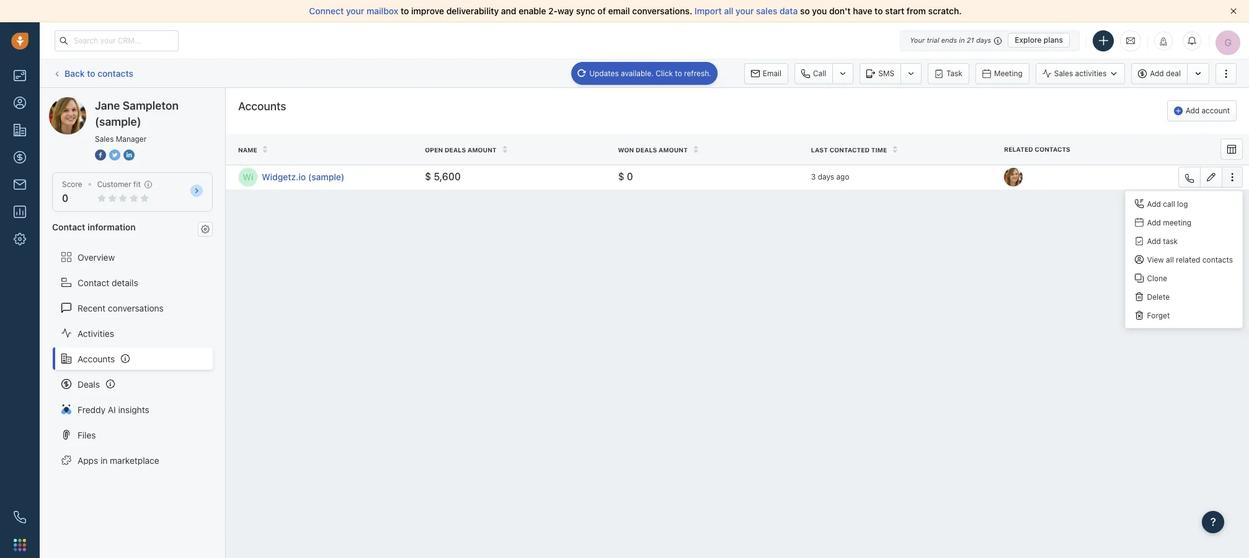 Task type: locate. For each thing, give the bounding box(es) containing it.
call button
[[795, 63, 833, 84]]

add call log
[[1147, 200, 1188, 209]]

1 horizontal spatial amount
[[659, 146, 688, 154]]

sampleton down back to contacts
[[95, 97, 138, 107]]

0 vertical spatial contacts
[[98, 68, 133, 79]]

accounts down activities
[[78, 354, 115, 365]]

refresh.
[[684, 69, 712, 78]]

send email image
[[1127, 35, 1135, 46]]

sales activities
[[1054, 69, 1107, 78]]

sales activities button
[[1036, 63, 1132, 84], [1036, 63, 1126, 84]]

way
[[558, 6, 574, 16]]

1 deals from the left
[[445, 146, 466, 154]]

0 horizontal spatial contacts
[[98, 68, 133, 79]]

log
[[1178, 200, 1188, 209]]

open deals amount
[[425, 146, 497, 154]]

2 $ from the left
[[618, 172, 624, 183]]

sync
[[576, 6, 595, 16]]

all right import at the top right
[[724, 6, 734, 16]]

meeting
[[1163, 218, 1192, 227]]

1 horizontal spatial 0
[[627, 172, 633, 183]]

in left 21
[[959, 36, 965, 44]]

jane sampleton (sample) sales manager
[[95, 99, 179, 144]]

facebook circled image
[[95, 149, 106, 162]]

your
[[346, 6, 364, 16], [736, 6, 754, 16]]

amount right open
[[468, 146, 497, 154]]

0 horizontal spatial jane
[[74, 97, 93, 107]]

deals right won
[[636, 146, 657, 154]]

ai
[[108, 405, 116, 415]]

add for add call log
[[1147, 200, 1161, 209]]

0 vertical spatial in
[[959, 36, 965, 44]]

don't
[[829, 6, 851, 16]]

deal
[[1166, 69, 1181, 78]]

add for add task
[[1147, 237, 1161, 246]]

score
[[62, 180, 82, 189]]

1 horizontal spatial jane
[[95, 99, 120, 112]]

call
[[813, 69, 827, 78]]

1 horizontal spatial your
[[736, 6, 754, 16]]

0 horizontal spatial days
[[818, 173, 834, 182]]

add
[[1150, 69, 1164, 78], [1186, 106, 1200, 115], [1147, 200, 1161, 209], [1147, 218, 1161, 227], [1147, 237, 1161, 246]]

your left the mailbox
[[346, 6, 364, 16]]

contact for contact information
[[52, 222, 85, 233]]

won
[[618, 146, 634, 154]]

(sample) inside jane sampleton (sample) sales manager
[[95, 115, 141, 128]]

delete
[[1147, 293, 1170, 302]]

sales
[[1054, 69, 1073, 78], [95, 135, 114, 144]]

0 down won
[[627, 172, 633, 183]]

deals right open
[[445, 146, 466, 154]]

add left account at the top right of page
[[1186, 106, 1200, 115]]

amount right won
[[659, 146, 688, 154]]

in right apps
[[101, 456, 108, 466]]

sampleton up manager
[[123, 99, 179, 112]]

widgetz.io (sample) link
[[262, 171, 413, 184]]

all right the view on the top of the page
[[1166, 255, 1174, 265]]

in
[[959, 36, 965, 44], [101, 456, 108, 466]]

Search your CRM... text field
[[55, 30, 179, 51]]

time
[[871, 146, 887, 154]]

customer
[[97, 180, 131, 189]]

contacts right the related
[[1203, 255, 1233, 265]]

1 vertical spatial 0
[[62, 193, 68, 204]]

1 horizontal spatial days
[[976, 36, 992, 44]]

view all related contacts
[[1147, 255, 1233, 265]]

jane down back
[[74, 97, 93, 107]]

clone
[[1147, 274, 1168, 283]]

data
[[780, 6, 798, 16]]

deals for won
[[636, 146, 657, 154]]

add left deal
[[1150, 69, 1164, 78]]

contacts
[[98, 68, 133, 79], [1035, 146, 1071, 153], [1203, 255, 1233, 265]]

jane
[[74, 97, 93, 107], [95, 99, 120, 112]]

0 horizontal spatial amount
[[468, 146, 497, 154]]

call link
[[795, 63, 833, 84]]

0 inside score 0
[[62, 193, 68, 204]]

1 horizontal spatial sales
[[1054, 69, 1073, 78]]

overview
[[78, 252, 115, 263]]

explore plans
[[1015, 35, 1063, 45]]

freddy ai insights
[[78, 405, 149, 415]]

add left call
[[1147, 200, 1161, 209]]

(sample) right widgetz.io
[[308, 172, 345, 183]]

open
[[425, 146, 443, 154]]

0
[[627, 172, 633, 183], [62, 193, 68, 204]]

accounts
[[238, 100, 286, 113], [78, 354, 115, 365]]

all
[[724, 6, 734, 16], [1166, 255, 1174, 265]]

2 deals from the left
[[636, 146, 657, 154]]

jane inside jane sampleton (sample) sales manager
[[95, 99, 120, 112]]

1 horizontal spatial contacts
[[1035, 146, 1071, 153]]

contact down 0 button
[[52, 222, 85, 233]]

back to contacts link
[[52, 64, 134, 83]]

0 vertical spatial 0
[[627, 172, 633, 183]]

sales
[[756, 6, 778, 16]]

1 vertical spatial in
[[101, 456, 108, 466]]

contacts right related
[[1035, 146, 1071, 153]]

days right 21
[[976, 36, 992, 44]]

add deal
[[1150, 69, 1181, 78]]

amount
[[468, 146, 497, 154], [659, 146, 688, 154]]

1 vertical spatial (sample)
[[95, 115, 141, 128]]

days right 3
[[818, 173, 834, 182]]

(sample) inside the widgetz.io (sample) link
[[308, 172, 345, 183]]

contacts up jane sampleton (sample)
[[98, 68, 133, 79]]

jane down back to contacts
[[95, 99, 120, 112]]

0 vertical spatial sales
[[1054, 69, 1073, 78]]

(sample) for jane sampleton (sample) sales manager
[[95, 115, 141, 128]]

0 horizontal spatial 0
[[62, 193, 68, 204]]

freshworks switcher image
[[14, 540, 26, 552]]

1 vertical spatial all
[[1166, 255, 1174, 265]]

0 horizontal spatial all
[[724, 6, 734, 16]]

plans
[[1044, 35, 1063, 45]]

$ left 5,600 on the left top
[[425, 172, 431, 183]]

1 amount from the left
[[468, 146, 497, 154]]

2 vertical spatial (sample)
[[308, 172, 345, 183]]

2 amount from the left
[[659, 146, 688, 154]]

$ down won
[[618, 172, 624, 183]]

contact
[[52, 222, 85, 233], [78, 278, 109, 288]]

(sample) up manager
[[140, 97, 176, 107]]

0 horizontal spatial sales
[[95, 135, 114, 144]]

sales up 'facebook circled' image on the left of the page
[[95, 135, 114, 144]]

your trial ends in 21 days
[[910, 36, 992, 44]]

1 horizontal spatial in
[[959, 36, 965, 44]]

0 horizontal spatial in
[[101, 456, 108, 466]]

2 your from the left
[[736, 6, 754, 16]]

0 vertical spatial accounts
[[238, 100, 286, 113]]

add up add task on the right top of page
[[1147, 218, 1161, 227]]

1 horizontal spatial deals
[[636, 146, 657, 154]]

jane for jane sampleton (sample) sales manager
[[95, 99, 120, 112]]

account
[[1202, 106, 1230, 115]]

linkedin circled image
[[123, 149, 135, 162]]

$
[[425, 172, 431, 183], [618, 172, 624, 183]]

1 vertical spatial accounts
[[78, 354, 115, 365]]

0 horizontal spatial $
[[425, 172, 431, 183]]

sampleton inside jane sampleton (sample) sales manager
[[123, 99, 179, 112]]

2 horizontal spatial contacts
[[1203, 255, 1233, 265]]

sampleton for jane sampleton (sample) sales manager
[[123, 99, 179, 112]]

add inside add account 'button'
[[1186, 106, 1200, 115]]

3
[[811, 173, 816, 182]]

add left task
[[1147, 237, 1161, 246]]

0 horizontal spatial deals
[[445, 146, 466, 154]]

your left sales
[[736, 6, 754, 16]]

so
[[800, 6, 810, 16]]

to right back
[[87, 68, 95, 79]]

scratch.
[[929, 6, 962, 16]]

sampleton
[[95, 97, 138, 107], [123, 99, 179, 112]]

0 down score
[[62, 193, 68, 204]]

1 horizontal spatial $
[[618, 172, 624, 183]]

email button
[[744, 63, 789, 84]]

0 vertical spatial (sample)
[[140, 97, 176, 107]]

email
[[608, 6, 630, 16]]

1 horizontal spatial all
[[1166, 255, 1174, 265]]

enable
[[519, 6, 546, 16]]

1 vertical spatial sales
[[95, 135, 114, 144]]

0 horizontal spatial accounts
[[78, 354, 115, 365]]

amount for won deals amount
[[659, 146, 688, 154]]

0 horizontal spatial your
[[346, 6, 364, 16]]

to right the mailbox
[[401, 6, 409, 16]]

ends
[[942, 36, 957, 44]]

contact up recent
[[78, 278, 109, 288]]

what's new image
[[1160, 37, 1168, 46]]

accounts up name
[[238, 100, 286, 113]]

forget
[[1147, 311, 1170, 321]]

1 vertical spatial contact
[[78, 278, 109, 288]]

2 vertical spatial contacts
[[1203, 255, 1233, 265]]

add inside the add deal button
[[1150, 69, 1164, 78]]

3 days ago
[[811, 173, 850, 182]]

$ for $ 0
[[618, 172, 624, 183]]

0 for score 0
[[62, 193, 68, 204]]

sales left activities
[[1054, 69, 1073, 78]]

0 vertical spatial contact
[[52, 222, 85, 233]]

available.
[[621, 69, 654, 78]]

1 $ from the left
[[425, 172, 431, 183]]

1 horizontal spatial accounts
[[238, 100, 286, 113]]

files
[[78, 430, 96, 441]]

(sample)
[[140, 97, 176, 107], [95, 115, 141, 128], [308, 172, 345, 183]]

connect your mailbox link
[[309, 6, 401, 16]]

wi
[[243, 172, 253, 183]]

(sample) down jane sampleton (sample)
[[95, 115, 141, 128]]



Task type: vqa. For each thing, say whether or not it's contained in the screenshot.
The Back at the top of the page
yes



Task type: describe. For each thing, give the bounding box(es) containing it.
sms button
[[860, 63, 901, 84]]

back
[[65, 68, 85, 79]]

$ for $ 5,600
[[425, 172, 431, 183]]

deals for open
[[445, 146, 466, 154]]

add for add account
[[1186, 106, 1200, 115]]

call
[[1163, 200, 1175, 209]]

sms
[[879, 69, 895, 78]]

0 vertical spatial all
[[724, 6, 734, 16]]

twitter circled image
[[109, 149, 120, 162]]

import
[[695, 6, 722, 16]]

apps
[[78, 456, 98, 466]]

apps in marketplace
[[78, 456, 159, 466]]

updates
[[589, 69, 619, 78]]

from
[[907, 6, 926, 16]]

add for add deal
[[1150, 69, 1164, 78]]

$ 5,600
[[425, 172, 461, 183]]

jane for jane sampleton (sample)
[[74, 97, 93, 107]]

contacted
[[830, 146, 870, 154]]

recent conversations
[[78, 303, 164, 314]]

mng settings image
[[201, 225, 210, 234]]

deals
[[78, 379, 100, 390]]

explore
[[1015, 35, 1042, 45]]

(sample) for jane sampleton (sample)
[[140, 97, 176, 107]]

activities
[[78, 329, 114, 339]]

sales inside jane sampleton (sample) sales manager
[[95, 135, 114, 144]]

updates available. click to refresh.
[[589, 69, 712, 78]]

click
[[656, 69, 673, 78]]

related contacts
[[1004, 146, 1071, 153]]

phone image
[[14, 512, 26, 524]]

21
[[967, 36, 974, 44]]

your
[[910, 36, 925, 44]]

add deal button
[[1132, 63, 1187, 84]]

task
[[1163, 237, 1178, 246]]

1 vertical spatial contacts
[[1035, 146, 1071, 153]]

ago
[[837, 173, 850, 182]]

related
[[1004, 146, 1033, 153]]

back to contacts
[[65, 68, 133, 79]]

1 vertical spatial days
[[818, 173, 834, 182]]

jane sampleton (sample)
[[74, 97, 176, 107]]

contact details
[[78, 278, 138, 288]]

you
[[812, 6, 827, 16]]

details
[[112, 278, 138, 288]]

connect
[[309, 6, 344, 16]]

add account button
[[1167, 101, 1237, 122]]

task button
[[928, 63, 970, 84]]

widgetz.io
[[262, 172, 306, 183]]

widgetz.io (sample)
[[262, 172, 345, 183]]

amount for open deals amount
[[468, 146, 497, 154]]

last
[[811, 146, 828, 154]]

recent
[[78, 303, 106, 314]]

contact information
[[52, 222, 136, 233]]

5,600
[[434, 172, 461, 183]]

manager
[[116, 135, 147, 144]]

phone element
[[7, 506, 32, 530]]

insights
[[118, 405, 149, 415]]

to right 'click'
[[675, 69, 682, 78]]

view
[[1147, 255, 1164, 265]]

and
[[501, 6, 517, 16]]

add account
[[1186, 106, 1230, 115]]

last contacted time
[[811, 146, 887, 154]]

1 your from the left
[[346, 6, 364, 16]]

mailbox
[[367, 6, 398, 16]]

task
[[947, 69, 963, 78]]

start
[[885, 6, 905, 16]]

to left start
[[875, 6, 883, 16]]

fit
[[133, 180, 141, 189]]

marketplace
[[110, 456, 159, 466]]

activities
[[1075, 69, 1107, 78]]

freddy
[[78, 405, 105, 415]]

close image
[[1231, 8, 1237, 14]]

meeting
[[994, 69, 1023, 78]]

import all your sales data link
[[695, 6, 800, 16]]

conversations.
[[632, 6, 693, 16]]

trial
[[927, 36, 940, 44]]

conversations
[[108, 303, 164, 314]]

0 vertical spatial days
[[976, 36, 992, 44]]

contact for contact details
[[78, 278, 109, 288]]

sampleton for jane sampleton (sample)
[[95, 97, 138, 107]]

add meeting
[[1147, 218, 1192, 227]]

wi button
[[238, 168, 258, 188]]

0 button
[[62, 193, 68, 204]]

deliverability
[[447, 6, 499, 16]]

information
[[88, 222, 136, 233]]

add task
[[1147, 237, 1178, 246]]

explore plans link
[[1008, 33, 1070, 48]]

updates available. click to refresh. link
[[571, 62, 718, 85]]

have
[[853, 6, 873, 16]]

0 for $ 0
[[627, 172, 633, 183]]

name
[[238, 146, 257, 154]]

improve
[[411, 6, 444, 16]]

score 0
[[62, 180, 82, 204]]

add for add meeting
[[1147, 218, 1161, 227]]



